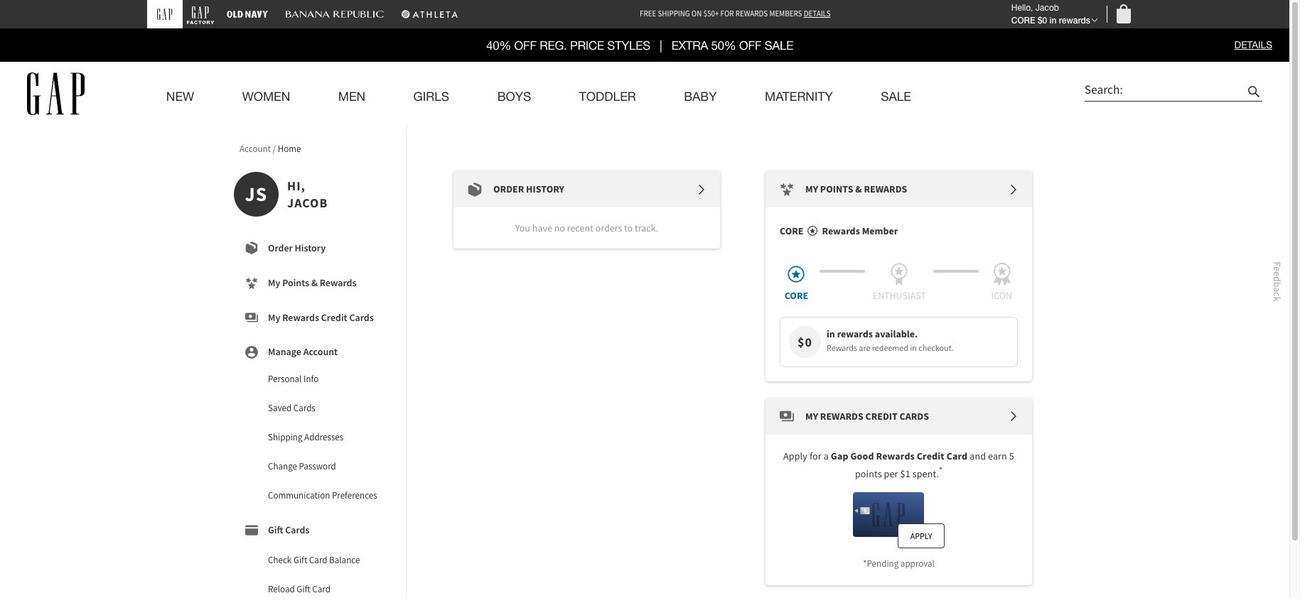 Task type: vqa. For each thing, say whether or not it's contained in the screenshot.
GAP FACTORY image
yes



Task type: locate. For each thing, give the bounding box(es) containing it.
None search field
[[1070, 74, 1262, 114]]

0 horizontal spatial arrow image
[[697, 183, 706, 196]]

0 horizontal spatial tier image
[[785, 263, 808, 286]]

arrow image
[[697, 183, 706, 196], [1009, 183, 1018, 196]]

manage account image
[[245, 346, 258, 359]]

banana republic image
[[285, 6, 384, 23]]

1 tier image from the left
[[785, 263, 808, 286]]

1 horizontal spatial tier image
[[891, 263, 908, 286]]

tier image
[[785, 263, 808, 286], [891, 263, 908, 286]]

1 horizontal spatial my rewards credit cards image
[[780, 410, 794, 424]]

1 vertical spatial order history image
[[245, 242, 258, 255]]

1 vertical spatial my rewards credit cards image
[[780, 410, 794, 424]]

my rewards credit cards image
[[245, 311, 258, 324], [780, 410, 794, 424]]

0 horizontal spatial my points & rewards image
[[245, 277, 258, 289]]

search search field
[[1085, 81, 1246, 101]]

1 horizontal spatial my points & rewards image
[[780, 183, 794, 196]]

1 horizontal spatial arrow image
[[1009, 183, 1018, 196]]

1 horizontal spatial order history image
[[468, 183, 482, 197]]

1 vertical spatial my points & rewards image
[[245, 277, 258, 289]]

order history image
[[468, 183, 482, 197], [245, 242, 258, 255]]

0 horizontal spatial my rewards credit cards image
[[245, 311, 258, 324]]

2 arrow image from the left
[[1009, 183, 1018, 196]]

my points & rewards image
[[780, 183, 794, 196], [245, 277, 258, 289]]



Task type: describe. For each thing, give the bounding box(es) containing it.
0 vertical spatial order history image
[[468, 183, 482, 197]]

gap image
[[157, 8, 172, 20]]

old navy image
[[227, 6, 268, 23]]

core image
[[808, 226, 818, 236]]

arrow image
[[1009, 411, 1018, 423]]

40% off reg. price styles image
[[0, 28, 1290, 62]]

0 vertical spatial my rewards credit cards image
[[245, 311, 258, 324]]

gap logo image
[[27, 73, 84, 115]]

athleta image
[[401, 6, 459, 23]]

tier image
[[993, 263, 1011, 287]]

1 arrow image from the left
[[697, 183, 706, 196]]

0 horizontal spatial order history image
[[245, 242, 258, 255]]

gap factory image
[[187, 4, 214, 25]]

open my account menu image
[[1091, 18, 1098, 22]]

gift cards image
[[245, 524, 258, 537]]

2 tier image from the left
[[891, 263, 908, 286]]

apply for a gap good rewards credit card image
[[853, 492, 924, 537]]

0 vertical spatial my points & rewards image
[[780, 183, 794, 196]]



